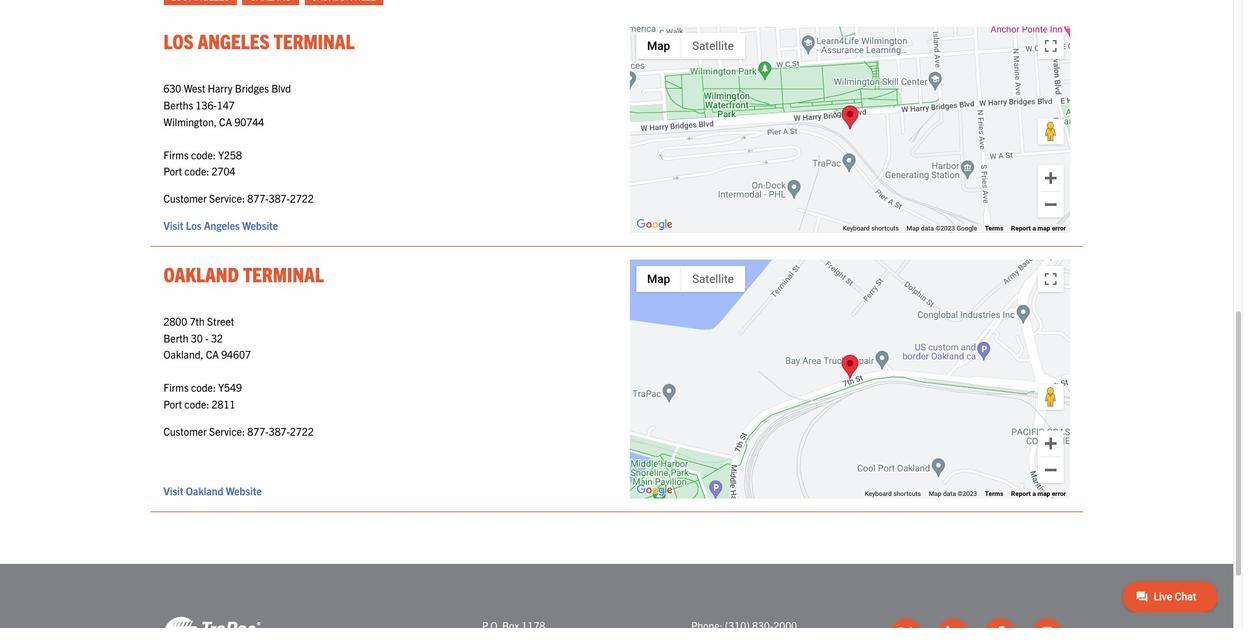 Task type: locate. For each thing, give the bounding box(es) containing it.
terms link
[[985, 224, 1003, 232], [985, 490, 1003, 497]]

2 google image from the top
[[633, 482, 676, 499]]

32
[[211, 331, 223, 344]]

map
[[1038, 224, 1050, 232], [1038, 490, 1050, 497]]

1 vertical spatial ca
[[206, 348, 219, 361]]

los down firms code:  y258 port code:  2704
[[186, 219, 202, 231]]

0 vertical spatial customer service: 877-387-2722
[[163, 192, 314, 205]]

satellite
[[692, 39, 734, 52], [692, 272, 734, 285]]

map region for los angeles terminal
[[544, 0, 1207, 312]]

satellite for oakland terminal
[[692, 272, 734, 285]]

2 satellite button from the top
[[681, 266, 745, 292]]

2 map from the top
[[1038, 490, 1050, 497]]

1 vertical spatial satellite
[[692, 272, 734, 285]]

1 terms from the top
[[985, 224, 1003, 232]]

a
[[1032, 224, 1036, 232], [1032, 490, 1036, 497]]

service:
[[209, 192, 245, 205], [209, 424, 245, 437]]

1 satellite from the top
[[692, 39, 734, 52]]

1 vertical spatial menu bar
[[636, 266, 745, 292]]

error for oakland terminal
[[1052, 490, 1066, 497]]

1 satellite button from the top
[[681, 33, 745, 59]]

1 vertical spatial port
[[163, 397, 182, 410]]

1 vertical spatial customer
[[163, 424, 207, 437]]

0 vertical spatial oakland
[[163, 261, 239, 286]]

customer down the firms code:  y549 port code:  2811
[[163, 424, 207, 437]]

main content
[[151, 0, 1207, 525]]

1 vertical spatial service:
[[209, 424, 245, 437]]

1 877- from the top
[[247, 192, 269, 205]]

1 vertical spatial 877-
[[247, 424, 269, 437]]

keyboard for los angeles terminal
[[843, 224, 870, 232]]

1 vertical spatial map button
[[636, 266, 681, 292]]

1 vertical spatial terms link
[[985, 490, 1003, 497]]

2 terms link from the top
[[985, 490, 1003, 497]]

1 visit from the top
[[163, 219, 183, 231]]

firms
[[163, 148, 189, 161], [163, 381, 189, 394]]

©2023
[[935, 224, 955, 232], [958, 490, 977, 497]]

2 firms from the top
[[163, 381, 189, 394]]

1 vertical spatial error
[[1052, 490, 1066, 497]]

1 vertical spatial los
[[186, 219, 202, 231]]

error for los angeles terminal
[[1052, 224, 1066, 232]]

0 vertical spatial data
[[921, 224, 934, 232]]

customer for oakland
[[163, 424, 207, 437]]

0 vertical spatial terms link
[[985, 224, 1003, 232]]

firms code:  y549 port code:  2811
[[163, 381, 242, 410]]

1 vertical spatial customer service: 877-387-2722
[[163, 424, 314, 437]]

code:
[[191, 148, 216, 161], [184, 165, 209, 178], [191, 381, 216, 394], [184, 397, 209, 410]]

y258
[[218, 148, 242, 161]]

1 error from the top
[[1052, 224, 1066, 232]]

customer
[[163, 192, 207, 205], [163, 424, 207, 437]]

1 vertical spatial terms
[[985, 490, 1003, 497]]

2 877- from the top
[[247, 424, 269, 437]]

2 menu bar from the top
[[636, 266, 745, 292]]

map for oakland terminal
[[1038, 490, 1050, 497]]

1 google image from the top
[[633, 216, 676, 233]]

1 vertical spatial google image
[[633, 482, 676, 499]]

port
[[163, 165, 182, 178], [163, 397, 182, 410]]

2 customer from the top
[[163, 424, 207, 437]]

0 vertical spatial satellite
[[692, 39, 734, 52]]

terminal
[[274, 28, 355, 53], [243, 261, 324, 286]]

90744
[[234, 115, 264, 128]]

map region
[[544, 0, 1207, 312], [583, 176, 1080, 508]]

menu bar
[[636, 33, 745, 59], [636, 266, 745, 292]]

0 vertical spatial error
[[1052, 224, 1066, 232]]

2 map button from the top
[[636, 266, 681, 292]]

angeles up oakland terminal
[[204, 219, 240, 231]]

2 report a map error from the top
[[1011, 490, 1066, 497]]

0 vertical spatial keyboard shortcuts button
[[843, 224, 899, 233]]

0 vertical spatial report
[[1011, 224, 1031, 232]]

2 port from the top
[[163, 397, 182, 410]]

port left 2811 in the bottom left of the page
[[163, 397, 182, 410]]

1 customer from the top
[[163, 192, 207, 205]]

customer service: 877-387-2722 down the 2704
[[163, 192, 314, 205]]

2722 for terminal
[[290, 424, 314, 437]]

0 vertical spatial 877-
[[247, 192, 269, 205]]

0 vertical spatial google image
[[633, 216, 676, 233]]

2811
[[212, 397, 235, 410]]

service: for angeles
[[209, 192, 245, 205]]

1 387- from the top
[[269, 192, 290, 205]]

terms right map data ©2023
[[985, 490, 1003, 497]]

1 vertical spatial keyboard shortcuts button
[[865, 490, 921, 499]]

1 2722 from the top
[[290, 192, 314, 205]]

0 vertical spatial terms
[[985, 224, 1003, 232]]

0 vertical spatial firms
[[163, 148, 189, 161]]

1 vertical spatial map
[[1038, 490, 1050, 497]]

0 vertical spatial ca
[[219, 115, 232, 128]]

satellite for los angeles terminal
[[692, 39, 734, 52]]

0 vertical spatial service:
[[209, 192, 245, 205]]

1 vertical spatial keyboard shortcuts
[[865, 490, 921, 497]]

terms link right map data ©2023
[[985, 490, 1003, 497]]

0 vertical spatial a
[[1032, 224, 1036, 232]]

2 service: from the top
[[209, 424, 245, 437]]

port for los angeles terminal
[[163, 165, 182, 178]]

keyboard for oakland terminal
[[865, 490, 892, 497]]

877-
[[247, 192, 269, 205], [247, 424, 269, 437]]

1 horizontal spatial ©2023
[[958, 490, 977, 497]]

2800
[[163, 315, 187, 328]]

terms for los angeles terminal
[[985, 224, 1003, 232]]

ca inside 2800 7th street berth 30 - 32 oakland, ca 94607
[[206, 348, 219, 361]]

bridges
[[235, 82, 269, 95]]

2 visit from the top
[[163, 484, 183, 497]]

1 port from the top
[[163, 165, 182, 178]]

-
[[205, 331, 209, 344]]

service: down the 2704
[[209, 192, 245, 205]]

terms link for los angeles terminal
[[985, 224, 1003, 232]]

1 map button from the top
[[636, 33, 681, 59]]

keyboard
[[843, 224, 870, 232], [865, 490, 892, 497]]

los up 630 on the left top
[[163, 28, 194, 53]]

1 menu bar from the top
[[636, 33, 745, 59]]

2722 for angeles
[[290, 192, 314, 205]]

footer
[[0, 564, 1233, 628]]

visit los angeles website
[[163, 219, 278, 231]]

customer service: 877-387-2722
[[163, 192, 314, 205], [163, 424, 314, 437]]

0 vertical spatial customer
[[163, 192, 207, 205]]

0 vertical spatial map button
[[636, 33, 681, 59]]

2 a from the top
[[1032, 490, 1036, 497]]

0 vertical spatial shortcuts
[[871, 224, 899, 232]]

0 vertical spatial report a map error link
[[1011, 224, 1066, 232]]

©2023 for oakland terminal
[[958, 490, 977, 497]]

1 horizontal spatial data
[[943, 490, 956, 497]]

1 vertical spatial satellite button
[[681, 266, 745, 292]]

keyboard shortcuts for los angeles terminal
[[843, 224, 899, 232]]

west
[[184, 82, 205, 95]]

1 vertical spatial a
[[1032, 490, 1036, 497]]

satellite button for los angeles terminal
[[681, 33, 745, 59]]

service: down 2811 in the bottom left of the page
[[209, 424, 245, 437]]

firms for los angeles terminal
[[163, 148, 189, 161]]

report a map error
[[1011, 224, 1066, 232], [1011, 490, 1066, 497]]

terms right 'google'
[[985, 224, 1003, 232]]

94607
[[221, 348, 251, 361]]

1 a from the top
[[1032, 224, 1036, 232]]

report
[[1011, 224, 1031, 232], [1011, 490, 1031, 497]]

0 vertical spatial ©2023
[[935, 224, 955, 232]]

2 error from the top
[[1052, 490, 1066, 497]]

1 vertical spatial terminal
[[243, 261, 324, 286]]

0 vertical spatial visit
[[163, 219, 183, 231]]

service: for terminal
[[209, 424, 245, 437]]

los
[[163, 28, 194, 53], [186, 219, 202, 231]]

firms for oakland terminal
[[163, 381, 189, 394]]

2 satellite from the top
[[692, 272, 734, 285]]

oakland
[[163, 261, 239, 286], [186, 484, 223, 497]]

blvd
[[271, 82, 291, 95]]

shortcuts
[[871, 224, 899, 232], [893, 490, 921, 497]]

customer service: 877-387-2722 down 2811 in the bottom left of the page
[[163, 424, 314, 437]]

firms inside the firms code:  y549 port code:  2811
[[163, 381, 189, 394]]

report a map error for los angeles terminal
[[1011, 224, 1066, 232]]

report a map error link
[[1011, 224, 1066, 232], [1011, 490, 1066, 497]]

0 vertical spatial 387-
[[269, 192, 290, 205]]

0 vertical spatial keyboard
[[843, 224, 870, 232]]

0 vertical spatial port
[[163, 165, 182, 178]]

customer service: 877-387-2722 for terminal
[[163, 424, 314, 437]]

0 vertical spatial report a map error
[[1011, 224, 1066, 232]]

1 vertical spatial keyboard
[[865, 490, 892, 497]]

map button
[[636, 33, 681, 59], [636, 266, 681, 292]]

1 service: from the top
[[209, 192, 245, 205]]

ca
[[219, 115, 232, 128], [206, 348, 219, 361]]

2 report a map error link from the top
[[1011, 490, 1066, 497]]

google image
[[633, 216, 676, 233], [633, 482, 676, 499]]

1 map from the top
[[1038, 224, 1050, 232]]

2 customer service: 877-387-2722 from the top
[[163, 424, 314, 437]]

1 vertical spatial 2722
[[290, 424, 314, 437]]

data for los angeles terminal
[[921, 224, 934, 232]]

0 vertical spatial angeles
[[198, 28, 270, 53]]

1 vertical spatial firms
[[163, 381, 189, 394]]

1 report a map error link from the top
[[1011, 224, 1066, 232]]

0 vertical spatial menu bar
[[636, 33, 745, 59]]

877- for terminal
[[247, 424, 269, 437]]

data
[[921, 224, 934, 232], [943, 490, 956, 497]]

1 report a map error from the top
[[1011, 224, 1066, 232]]

1 terms link from the top
[[985, 224, 1003, 232]]

website
[[242, 219, 278, 231], [226, 484, 262, 497]]

angeles
[[198, 28, 270, 53], [204, 219, 240, 231]]

harry
[[208, 82, 233, 95]]

0 vertical spatial 2722
[[290, 192, 314, 205]]

0 vertical spatial satellite button
[[681, 33, 745, 59]]

report for oakland terminal
[[1011, 490, 1031, 497]]

port inside firms code:  y258 port code:  2704
[[163, 165, 182, 178]]

1 vertical spatial website
[[226, 484, 262, 497]]

firms down "oakland," on the left of the page
[[163, 381, 189, 394]]

1 vertical spatial report a map error
[[1011, 490, 1066, 497]]

port left the 2704
[[163, 165, 182, 178]]

1 firms from the top
[[163, 148, 189, 161]]

136-
[[196, 98, 217, 111]]

0 vertical spatial keyboard shortcuts
[[843, 224, 899, 232]]

firms down wilmington,
[[163, 148, 189, 161]]

keyboard shortcuts button
[[843, 224, 899, 233], [865, 490, 921, 499]]

a for los angeles terminal
[[1032, 224, 1036, 232]]

2 387- from the top
[[269, 424, 290, 437]]

visit for oakland terminal
[[163, 484, 183, 497]]

keyboard shortcuts
[[843, 224, 899, 232], [865, 490, 921, 497]]

0 horizontal spatial data
[[921, 224, 934, 232]]

1 vertical spatial 387-
[[269, 424, 290, 437]]

2 2722 from the top
[[290, 424, 314, 437]]

terms
[[985, 224, 1003, 232], [985, 490, 1003, 497]]

firms inside firms code:  y258 port code:  2704
[[163, 148, 189, 161]]

2722
[[290, 192, 314, 205], [290, 424, 314, 437]]

ca down the 147
[[219, 115, 232, 128]]

1 vertical spatial ©2023
[[958, 490, 977, 497]]

2 terms from the top
[[985, 490, 1003, 497]]

terms link right 'google'
[[985, 224, 1003, 232]]

keyboard shortcuts button for oakland terminal
[[865, 490, 921, 499]]

1 vertical spatial shortcuts
[[893, 490, 921, 497]]

1 report from the top
[[1011, 224, 1031, 232]]

1 customer service: 877-387-2722 from the top
[[163, 192, 314, 205]]

port inside the firms code:  y549 port code:  2811
[[163, 397, 182, 410]]

code: up the 2704
[[191, 148, 216, 161]]

1 vertical spatial data
[[943, 490, 956, 497]]

ca down 32
[[206, 348, 219, 361]]

1 vertical spatial report a map error link
[[1011, 490, 1066, 497]]

1 vertical spatial visit
[[163, 484, 183, 497]]

wilmington,
[[163, 115, 217, 128]]

customer down firms code:  y258 port code:  2704
[[163, 192, 207, 205]]

shortcuts left map data ©2023 google at the right top
[[871, 224, 899, 232]]

2800 7th street berth 30 - 32 oakland, ca 94607
[[163, 315, 251, 361]]

0 vertical spatial los
[[163, 28, 194, 53]]

satellite button
[[681, 33, 745, 59], [681, 266, 745, 292]]

error
[[1052, 224, 1066, 232], [1052, 490, 1066, 497]]

387-
[[269, 192, 290, 205], [269, 424, 290, 437]]

corporate image
[[163, 616, 261, 628]]

visit
[[163, 219, 183, 231], [163, 484, 183, 497]]

0 vertical spatial map
[[1038, 224, 1050, 232]]

shortcuts left map data ©2023
[[893, 490, 921, 497]]

0 horizontal spatial ©2023
[[935, 224, 955, 232]]

oakland terminal
[[163, 261, 324, 286]]

port for oakland terminal
[[163, 397, 182, 410]]

1 vertical spatial report
[[1011, 490, 1031, 497]]

map
[[647, 39, 670, 52], [907, 224, 919, 232], [647, 272, 670, 285], [929, 490, 942, 497]]

angeles up harry
[[198, 28, 270, 53]]

2 report from the top
[[1011, 490, 1031, 497]]



Task type: vqa. For each thing, say whether or not it's contained in the screenshot.
the rightmost &
no



Task type: describe. For each thing, give the bounding box(es) containing it.
firms code:  y258 port code:  2704
[[163, 148, 242, 178]]

visit oakland website
[[163, 484, 262, 497]]

630 west harry bridges blvd berths 136-147 wilmington, ca 90744
[[163, 82, 291, 128]]

a for oakland terminal
[[1032, 490, 1036, 497]]

google image for los angeles terminal
[[633, 216, 676, 233]]

google image for oakland terminal
[[633, 482, 676, 499]]

0 vertical spatial terminal
[[274, 28, 355, 53]]

387- for angeles
[[269, 192, 290, 205]]

map button for los angeles terminal
[[636, 33, 681, 59]]

shortcuts for oakland terminal
[[893, 490, 921, 497]]

map data ©2023 google
[[907, 224, 977, 232]]

street
[[207, 315, 234, 328]]

30
[[191, 331, 203, 344]]

code: left 2811 in the bottom left of the page
[[184, 397, 209, 410]]

map data ©2023
[[929, 490, 977, 497]]

0 vertical spatial website
[[242, 219, 278, 231]]

report for los angeles terminal
[[1011, 224, 1031, 232]]

visit for los angeles terminal
[[163, 219, 183, 231]]

877- for angeles
[[247, 192, 269, 205]]

code: left the 2704
[[184, 165, 209, 178]]

report a map error link for oakland terminal
[[1011, 490, 1066, 497]]

customer service: 877-387-2722 for angeles
[[163, 192, 314, 205]]

los angeles terminal
[[163, 28, 355, 53]]

2704
[[212, 165, 235, 178]]

keyboard shortcuts for oakland terminal
[[865, 490, 921, 497]]

visit los angeles website link
[[163, 219, 278, 231]]

berths
[[163, 98, 193, 111]]

report a map error link for los angeles terminal
[[1011, 224, 1066, 232]]

map region for oakland terminal
[[583, 176, 1080, 508]]

map for los angeles terminal
[[1038, 224, 1050, 232]]

main content containing los angeles terminal
[[151, 0, 1207, 525]]

©2023 for los angeles terminal
[[935, 224, 955, 232]]

menu bar for los angeles terminal
[[636, 33, 745, 59]]

387- for terminal
[[269, 424, 290, 437]]

google
[[957, 224, 977, 232]]

menu bar for oakland terminal
[[636, 266, 745, 292]]

1 vertical spatial oakland
[[186, 484, 223, 497]]

y549
[[218, 381, 242, 394]]

1 vertical spatial angeles
[[204, 219, 240, 231]]

customer for los
[[163, 192, 207, 205]]

report a map error for oakland terminal
[[1011, 490, 1066, 497]]

berth
[[163, 331, 189, 344]]

147
[[217, 98, 235, 111]]

visit oakland website link
[[163, 484, 262, 497]]

oakland,
[[163, 348, 203, 361]]

630
[[163, 82, 181, 95]]

terms link for oakland terminal
[[985, 490, 1003, 497]]

ca inside 630 west harry bridges blvd berths 136-147 wilmington, ca 90744
[[219, 115, 232, 128]]

satellite button for oakland terminal
[[681, 266, 745, 292]]

code: up 2811 in the bottom left of the page
[[191, 381, 216, 394]]

shortcuts for los angeles terminal
[[871, 224, 899, 232]]

data for oakland terminal
[[943, 490, 956, 497]]

map button for oakland terminal
[[636, 266, 681, 292]]

keyboard shortcuts button for los angeles terminal
[[843, 224, 899, 233]]

terms for oakland terminal
[[985, 490, 1003, 497]]

7th
[[190, 315, 205, 328]]



